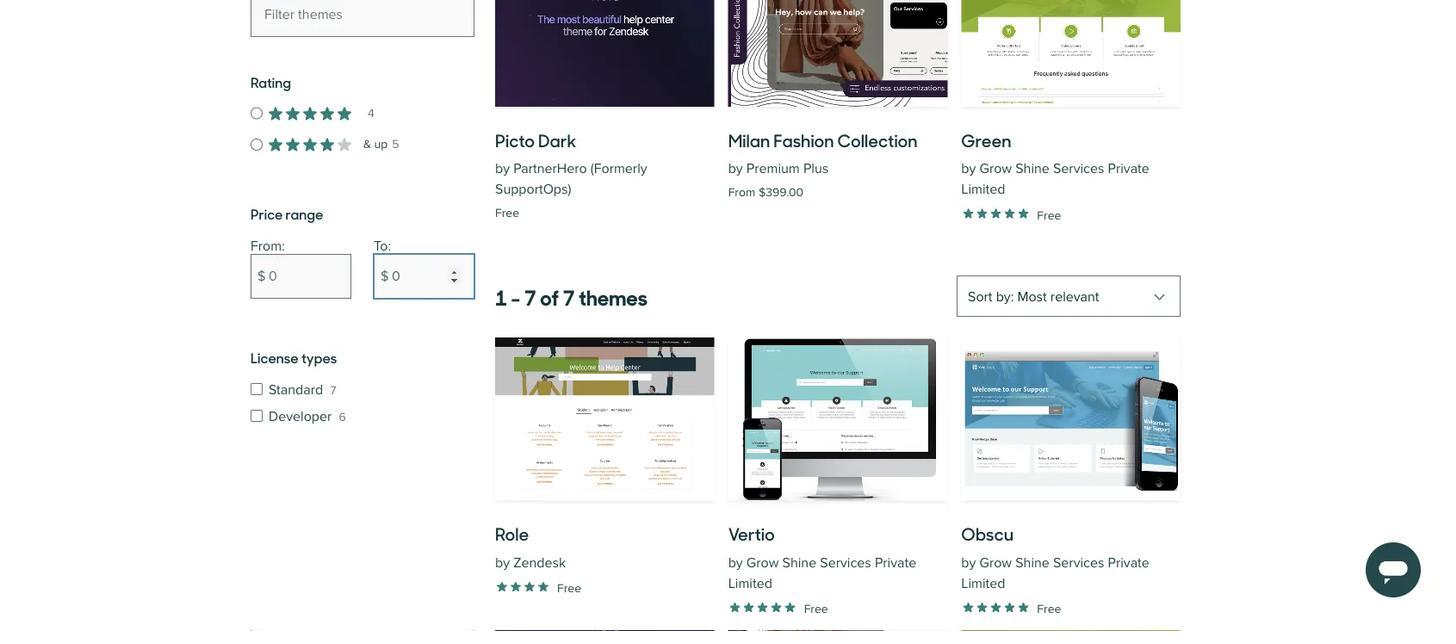 Task type: describe. For each thing, give the bounding box(es) containing it.
grow for vertio
[[746, 554, 779, 571]]

6
[[339, 410, 346, 424]]

(formerly
[[590, 161, 647, 177]]

by premium plus from $399.00
[[728, 161, 829, 200]]

services for green
[[1053, 161, 1104, 177]]

dark
[[538, 128, 576, 152]]

developer 6
[[269, 408, 346, 425]]

shine for green
[[1015, 161, 1050, 177]]

milan fashion collection
[[728, 128, 918, 152]]

0 number field for to:
[[374, 254, 474, 299]]

milan
[[728, 128, 770, 152]]

from
[[728, 186, 755, 200]]

1 star fill image from the left
[[269, 106, 282, 120]]

standard 7
[[269, 381, 336, 398]]

Filter themes search field
[[251, 0, 474, 37]]

price
[[251, 204, 283, 223]]

private for obscu
[[1108, 554, 1149, 571]]

limited for obscu
[[961, 575, 1005, 591]]

grow for obscu
[[980, 554, 1012, 571]]

by for green
[[961, 161, 976, 177]]

by for obscu
[[961, 554, 976, 571]]

2 horizontal spatial 7
[[563, 281, 575, 311]]

-
[[511, 281, 520, 311]]

picto
[[495, 128, 535, 152]]

grow for green
[[980, 161, 1012, 177]]

limited for green
[[961, 181, 1005, 198]]

fashion
[[773, 128, 834, 152]]

free for role
[[557, 581, 581, 596]]

plus
[[803, 161, 829, 177]]

1 horizontal spatial 7
[[524, 281, 536, 311]]

&
[[363, 137, 371, 151]]

by for vertio
[[728, 554, 743, 571]]

3 star fill image from the left
[[320, 106, 334, 120]]

$ for to:
[[381, 268, 389, 284]]

price range
[[251, 204, 323, 223]]

limited for vertio
[[728, 575, 772, 591]]

5
[[392, 137, 399, 152]]

by grow shine services private limited for vertio
[[728, 554, 916, 591]]

$ for from:
[[257, 268, 266, 284]]

green
[[961, 128, 1011, 152]]

free for vertio
[[804, 602, 828, 616]]

by for role
[[495, 554, 510, 571]]

standard
[[269, 381, 323, 398]]



Task type: locate. For each thing, give the bounding box(es) containing it.
by down the role
[[495, 554, 510, 571]]

2 $ from the left
[[381, 268, 389, 284]]

zendesk
[[513, 554, 566, 571]]

limited down obscu
[[961, 575, 1005, 591]]

4
[[368, 106, 374, 120]]

types
[[301, 347, 337, 367]]

0 horizontal spatial star fill image
[[269, 106, 282, 120]]

by grow shine services private limited for obscu
[[961, 554, 1149, 591]]

limited
[[961, 181, 1005, 198], [728, 575, 772, 591], [961, 575, 1005, 591]]

shine
[[1015, 161, 1050, 177], [782, 554, 816, 571], [1015, 554, 1050, 571]]

by down obscu
[[961, 554, 976, 571]]

by inside by premium plus from $399.00
[[728, 161, 743, 177]]

partnerhero
[[513, 161, 587, 177]]

shine for obscu
[[1015, 554, 1050, 571]]

supportops)
[[495, 181, 571, 198]]

themes
[[579, 281, 647, 311]]

limited down green
[[961, 181, 1005, 198]]

0 number field down range
[[251, 254, 351, 299]]

grow down green
[[980, 161, 1012, 177]]

$399.00
[[759, 186, 803, 200]]

None search field
[[251, 0, 474, 37]]

developer
[[269, 408, 332, 425]]

7 down types
[[330, 383, 336, 397]]

grow down vertio
[[746, 554, 779, 571]]

0 horizontal spatial 0 number field
[[251, 254, 351, 299]]

by
[[495, 161, 510, 177], [728, 161, 743, 177], [961, 161, 976, 177], [495, 554, 510, 571], [728, 554, 743, 571], [961, 554, 976, 571]]

1 0 number field from the left
[[251, 254, 351, 299]]

of
[[540, 281, 559, 311]]

0 number field left '1'
[[374, 254, 474, 299]]

$
[[257, 268, 266, 284], [381, 268, 389, 284]]

obscu
[[961, 521, 1013, 545]]

1 horizontal spatial $
[[381, 268, 389, 284]]

collection
[[837, 128, 918, 152]]

1 $ from the left
[[257, 268, 266, 284]]

1 horizontal spatial 0 number field
[[374, 254, 474, 299]]

private for green
[[1108, 161, 1149, 177]]

by down vertio
[[728, 554, 743, 571]]

services for obscu
[[1053, 554, 1104, 571]]

7
[[524, 281, 536, 311], [563, 281, 575, 311], [330, 383, 336, 397]]

by zendesk
[[495, 554, 566, 571]]

by inside by partnerhero (formerly supportops) free
[[495, 161, 510, 177]]

by grow shine services private limited down green
[[961, 161, 1149, 198]]

rating
[[251, 72, 291, 91]]

0 horizontal spatial 7
[[330, 383, 336, 397]]

role
[[495, 521, 529, 545]]

7 inside standard 7
[[330, 383, 336, 397]]

1
[[495, 281, 507, 311]]

by down green
[[961, 161, 976, 177]]

by down picto at left
[[495, 161, 510, 177]]

7 right -
[[524, 281, 536, 311]]

2 horizontal spatial star fill image
[[320, 106, 334, 120]]

license
[[251, 347, 299, 367]]

0 horizontal spatial $
[[257, 268, 266, 284]]

by grow shine services private limited down vertio
[[728, 554, 916, 591]]

$ down to:
[[381, 268, 389, 284]]

grow
[[980, 161, 1012, 177], [746, 554, 779, 571], [980, 554, 1012, 571]]

free inside by partnerhero (formerly supportops) free
[[495, 206, 519, 221]]

range
[[286, 204, 323, 223]]

grow down obscu
[[980, 554, 1012, 571]]

shine for vertio
[[782, 554, 816, 571]]

by grow shine services private limited for green
[[961, 161, 1149, 198]]

by grow shine services private limited
[[961, 161, 1149, 198], [728, 554, 916, 591], [961, 554, 1149, 591]]

services for vertio
[[820, 554, 871, 571]]

to:
[[374, 238, 391, 254]]

vertio
[[728, 521, 775, 545]]

from:
[[251, 238, 285, 254]]

by up the from
[[728, 161, 743, 177]]

0 number field for from:
[[251, 254, 351, 299]]

star fill image
[[303, 106, 317, 120], [338, 106, 351, 120], [269, 138, 282, 151], [286, 138, 300, 151], [303, 138, 317, 151], [320, 138, 334, 151], [338, 138, 351, 151]]

private for vertio
[[875, 554, 916, 571]]

1 - 7 of 7 themes
[[495, 281, 647, 311]]

7 right of
[[563, 281, 575, 311]]

$ down from:
[[257, 268, 266, 284]]

2 0 number field from the left
[[374, 254, 474, 299]]

premium
[[746, 161, 800, 177]]

limited down vertio
[[728, 575, 772, 591]]

license types
[[251, 347, 337, 367]]

by grow shine services private limited down obscu
[[961, 554, 1149, 591]]

0 number field
[[251, 254, 351, 299], [374, 254, 474, 299]]

private
[[1108, 161, 1149, 177], [875, 554, 916, 571], [1108, 554, 1149, 571]]

by partnerhero (formerly supportops) free
[[495, 161, 647, 221]]

services
[[1053, 161, 1104, 177], [820, 554, 871, 571], [1053, 554, 1104, 571]]

2 star fill image from the left
[[286, 106, 300, 120]]

1 horizontal spatial star fill image
[[286, 106, 300, 120]]

free for green
[[1037, 208, 1061, 223]]

picto dark
[[495, 128, 576, 152]]

free
[[495, 206, 519, 221], [1037, 208, 1061, 223], [557, 581, 581, 596], [804, 602, 828, 616], [1037, 602, 1061, 616]]

free for obscu
[[1037, 602, 1061, 616]]

star fill image
[[269, 106, 282, 120], [286, 106, 300, 120], [320, 106, 334, 120]]

& up 5
[[363, 137, 399, 152]]

up
[[374, 137, 388, 151]]



Task type: vqa. For each thing, say whether or not it's contained in the screenshot.
1st the '$' from right
yes



